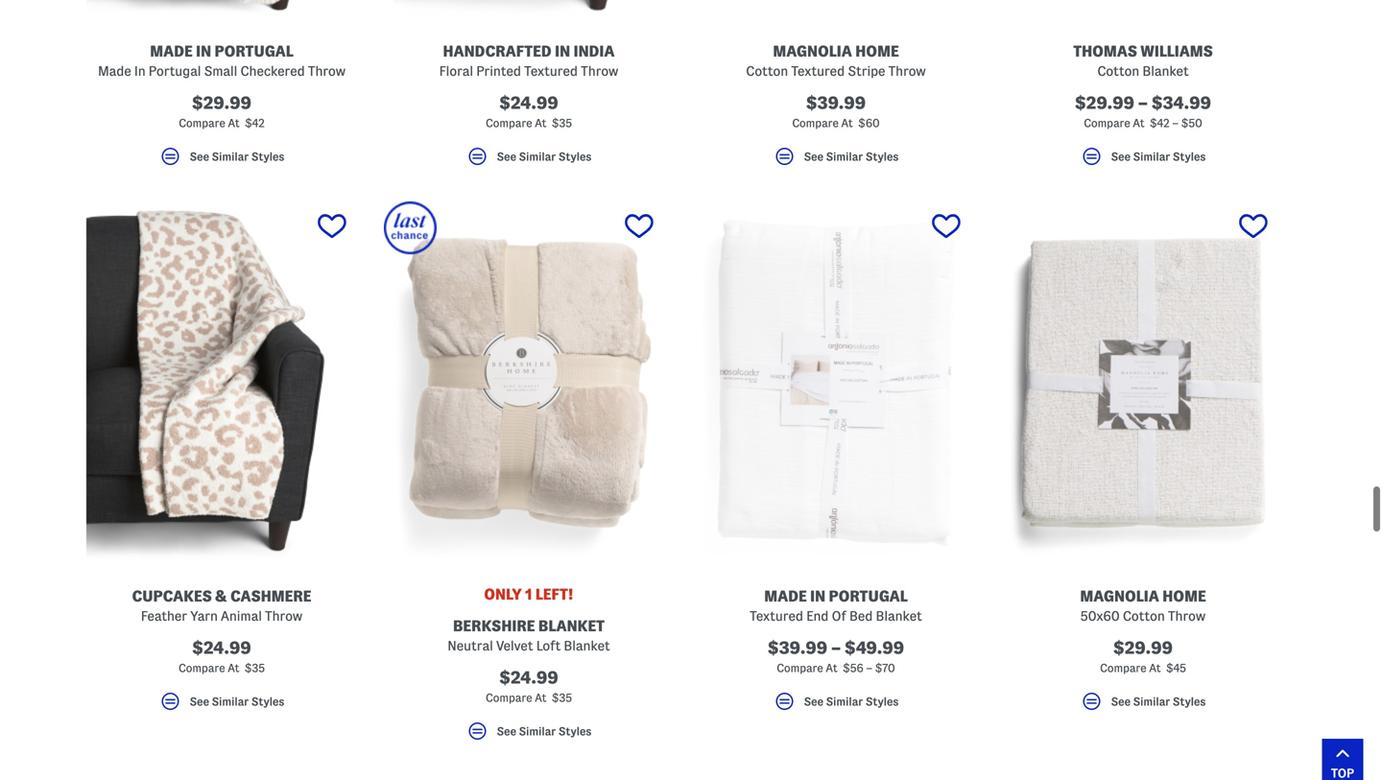 Task type: describe. For each thing, give the bounding box(es) containing it.
see similar styles button for "magnolia home 50x60 cotton throw $29.99 compare at              $45" element
[[998, 690, 1288, 722]]

$50
[[1181, 117, 1203, 129]]

neutral velvet loft blanket image
[[384, 202, 674, 565]]

printed
[[476, 64, 521, 78]]

– left "$70"
[[866, 662, 873, 674]]

see for cupcakes & cashmere feather yarn animal throw $24.99 compare at              $35 element
[[190, 696, 209, 708]]

– down of
[[831, 639, 841, 658]]

$42 inside $29.99 compare at              $42
[[245, 117, 265, 129]]

see for handcrafted in india floral printed textured throw $24.99 compare at              $35 element
[[497, 151, 516, 163]]

– left $34.99
[[1138, 94, 1148, 112]]

velvet
[[496, 639, 533, 653]]

floral
[[439, 64, 473, 78]]

$24.99 compare at              $35 for cupcakes
[[179, 639, 265, 674]]

made in portugal small checkered throw image
[[77, 0, 367, 19]]

similar for "see similar styles" button corresponding to cupcakes & cashmere feather yarn animal throw $24.99 compare at              $35 element
[[212, 696, 249, 708]]

see for made in portugal textured end of bed blanket $39.99 – $49.99 compare at              $56 – $70 element
[[804, 696, 824, 708]]

portugal
[[149, 64, 201, 78]]

magnolia for $29.99
[[1080, 588, 1159, 605]]

compare for neutral
[[486, 692, 532, 704]]

similar for made in portugal textured end of bed blanket $39.99 – $49.99 compare at              $56 – $70 element's "see similar styles" button
[[826, 696, 863, 708]]

cupcakes & cashmere feather yarn animal throw
[[132, 588, 311, 624]]

compare inside $39.99 – $49.99 compare at              $56 – $70
[[777, 662, 823, 674]]

only 1 left!
[[484, 586, 574, 603]]

blanket inside made in portugal textured end of bed blanket
[[876, 609, 922, 624]]

textured for –
[[750, 609, 803, 624]]

compare for cashmere
[[179, 662, 225, 674]]

styles inside magnolia home cotton textured stripe throw $39.99 compare at              $60 element
[[866, 151, 899, 163]]

throw inside made in portugal made in portugal small checkered throw
[[308, 64, 346, 78]]

styles for made in portugal textured end of bed blanket $39.99 – $49.99 compare at              $56 – $70 element
[[866, 696, 899, 708]]

$56
[[843, 662, 864, 674]]

see similar styles button down $39.99 compare at              $60
[[691, 145, 981, 177]]

&
[[215, 588, 227, 605]]

throw inside magnolia home cotton textured stripe throw
[[888, 64, 926, 78]]

only
[[484, 586, 522, 603]]

– left $50 at the right top of the page
[[1172, 117, 1179, 129]]

textured for compare
[[791, 64, 845, 78]]

textured end of bed blanket image
[[691, 202, 981, 565]]

made in portugal textured end of bed blanket
[[750, 588, 922, 624]]

similar for handcrafted in india floral printed textured throw $24.99 compare at              $35 element's "see similar styles" button
[[519, 151, 556, 163]]

made for $39.99 – $49.99
[[764, 588, 807, 605]]

1
[[525, 586, 532, 603]]

see for berkshire blanket neutral velvet loft blanket $24.99 compare at              $35 element
[[497, 726, 516, 738]]

see inside magnolia home cotton textured stripe throw $39.99 compare at              $60 element
[[804, 151, 824, 163]]

50x60 cotton throw image
[[998, 202, 1288, 565]]

styles for made in portugal made in portugal small checkered throw $29.99 compare at              $42 element
[[251, 151, 284, 163]]

handcrafted in india floral printed textured throw
[[439, 43, 619, 78]]

made in portugal textured end of bed blanket $39.99 – $49.99 compare at              $56 – $70 element
[[691, 202, 981, 722]]

$29.99 – $34.99 compare at              $42 – $50
[[1075, 94, 1211, 129]]

blanket
[[538, 618, 605, 635]]

$35 for in
[[552, 117, 572, 129]]

$49.99
[[845, 639, 904, 658]]

styles for cupcakes & cashmere feather yarn animal throw $24.99 compare at              $35 element
[[251, 696, 284, 708]]

left!
[[535, 586, 574, 603]]

in for $24.99
[[555, 43, 570, 60]]

end
[[807, 609, 829, 624]]

see for made in portugal made in portugal small checkered throw $29.99 compare at              $42 element
[[190, 151, 209, 163]]

see similar styles inside magnolia home cotton textured stripe throw $39.99 compare at              $60 element
[[804, 151, 899, 163]]

cotton for $39.99
[[746, 64, 788, 78]]

see similar styles button down $29.99 – $34.99 compare at              $42 – $50
[[998, 145, 1288, 177]]

berkshire blanket neutral velvet loft blanket $24.99 compare at              $35 element
[[384, 202, 674, 752]]

$42 inside $29.99 – $34.99 compare at              $42 – $50
[[1150, 117, 1170, 129]]

blanket inside thomas williams cotton blanket
[[1143, 64, 1189, 78]]

cotton inside magnolia home 50x60 cotton throw
[[1123, 609, 1165, 624]]

$24.99 for berkshire
[[499, 669, 558, 687]]



Task type: vqa. For each thing, say whether or not it's contained in the screenshot.
statements in the You Can Opt Out Of Receiving Paper Rewards Certificates By Enrolling In Electronic Statements On
no



Task type: locate. For each thing, give the bounding box(es) containing it.
$45
[[1166, 662, 1186, 674]]

similar down "printed"
[[519, 151, 556, 163]]

see inside made in portugal textured end of bed blanket $39.99 – $49.99 compare at              $56 – $70 element
[[804, 696, 824, 708]]

stripe
[[848, 64, 885, 78]]

in inside made in portugal made in portugal small checkered throw
[[196, 43, 211, 60]]

2 horizontal spatial blanket
[[1143, 64, 1189, 78]]

$24.99
[[499, 94, 558, 112], [192, 639, 251, 658], [499, 669, 558, 687]]

see inside the thomas williams cotton blanket $29.99 – $34.99 compare at              $42 – $50 element
[[1111, 151, 1131, 163]]

1 vertical spatial blanket
[[876, 609, 922, 624]]

of
[[832, 609, 847, 624]]

made for $29.99
[[150, 43, 193, 60]]

throw inside handcrafted in india floral printed textured throw
[[581, 64, 619, 78]]

portugal
[[215, 43, 294, 60], [829, 588, 908, 605]]

bed
[[850, 609, 873, 624]]

compare down velvet
[[486, 692, 532, 704]]

floral printed textured throw image
[[384, 0, 674, 19]]

$29.99 down small
[[192, 94, 252, 112]]

$29.99 inside $29.99 – $34.99 compare at              $42 – $50
[[1075, 94, 1135, 112]]

see similar styles inside made in portugal textured end of bed blanket $39.99 – $49.99 compare at              $56 – $70 element
[[804, 696, 899, 708]]

compare inside $29.99 – $34.99 compare at              $42 – $50
[[1084, 117, 1130, 129]]

see similar styles button down yarn
[[77, 690, 367, 722]]

see down yarn
[[190, 696, 209, 708]]

blanket
[[1143, 64, 1189, 78], [876, 609, 922, 624], [564, 639, 610, 653]]

similar for "see similar styles" button associated with "magnolia home 50x60 cotton throw $29.99 compare at              $45" element
[[1133, 696, 1170, 708]]

textured
[[524, 64, 578, 78], [791, 64, 845, 78], [750, 609, 803, 624]]

compare left the $60
[[792, 117, 839, 129]]

–
[[1138, 94, 1148, 112], [1172, 117, 1179, 129], [831, 639, 841, 658], [866, 662, 873, 674]]

see similar styles button down $56
[[691, 690, 981, 722]]

in left india
[[555, 43, 570, 60]]

similar for "see similar styles" button under $39.99 compare at              $60
[[826, 151, 863, 163]]

cupcakes & cashmere feather yarn animal throw $24.99 compare at              $35 element
[[77, 202, 367, 722]]

compare for cotton
[[792, 117, 839, 129]]

in
[[134, 64, 146, 78]]

styles inside "magnolia home 50x60 cotton throw $29.99 compare at              $45" element
[[1173, 696, 1206, 708]]

magnolia
[[773, 43, 852, 60], [1080, 588, 1159, 605]]

1 horizontal spatial home
[[1163, 588, 1206, 605]]

see similar styles button for made in portugal textured end of bed blanket $39.99 – $49.99 compare at              $56 – $70 element
[[691, 690, 981, 722]]

1 horizontal spatial magnolia
[[1080, 588, 1159, 605]]

throw up $45
[[1168, 609, 1206, 624]]

0 horizontal spatial magnolia
[[773, 43, 852, 60]]

made inside made in portugal made in portugal small checkered throw
[[150, 43, 193, 60]]

in inside made in portugal textured end of bed blanket
[[810, 588, 826, 605]]

0 horizontal spatial $42
[[245, 117, 265, 129]]

see similar styles inside the thomas williams cotton blanket $29.99 – $34.99 compare at              $42 – $50 element
[[1111, 151, 1206, 163]]

similar for "see similar styles" button for made in portugal made in portugal small checkered throw $29.99 compare at              $42 element
[[212, 151, 249, 163]]

0 horizontal spatial portugal
[[215, 43, 294, 60]]

similar inside magnolia home cotton textured stripe throw $39.99 compare at              $60 element
[[826, 151, 863, 163]]

made in portugal made in portugal small checkered throw $29.99 compare at              $42 element
[[77, 0, 367, 177]]

magnolia up stripe in the top of the page
[[773, 43, 852, 60]]

0 horizontal spatial in
[[196, 43, 211, 60]]

1 vertical spatial made
[[764, 588, 807, 605]]

$39.99 – $49.99 compare at              $56 – $70
[[768, 639, 904, 674]]

williams
[[1141, 43, 1213, 60]]

$39.99 inside $39.99 compare at              $60
[[806, 94, 866, 112]]

see down $39.99 – $49.99 compare at              $56 – $70
[[804, 696, 824, 708]]

$39.99 inside $39.99 – $49.99 compare at              $56 – $70
[[768, 639, 828, 658]]

$39.99 compare at              $60
[[792, 94, 880, 129]]

in
[[196, 43, 211, 60], [555, 43, 570, 60], [810, 588, 826, 605]]

see
[[190, 151, 209, 163], [497, 151, 516, 163], [804, 151, 824, 163], [1111, 151, 1131, 163], [190, 696, 209, 708], [804, 696, 824, 708], [1111, 696, 1131, 708], [497, 726, 516, 738]]

portugal for $29.99
[[215, 43, 294, 60]]

blanket inside the berkshire blanket neutral velvet loft blanket
[[564, 639, 610, 653]]

portugal up checkered
[[215, 43, 294, 60]]

in up end
[[810, 588, 826, 605]]

see down $29.99 compare at              $45 at right
[[1111, 696, 1131, 708]]

1 vertical spatial portugal
[[829, 588, 908, 605]]

magnolia home 50x60 cotton throw $29.99 compare at              $45 element
[[998, 202, 1288, 722]]

see down $29.99 compare at              $42
[[190, 151, 209, 163]]

checkered
[[240, 64, 305, 78]]

1 $42 from the left
[[245, 117, 265, 129]]

$34.99
[[1152, 94, 1211, 112]]

$29.99 up $45
[[1114, 639, 1173, 658]]

see similar styles for handcrafted in india floral printed textured throw $24.99 compare at              $35 element
[[497, 151, 592, 163]]

styles for handcrafted in india floral printed textured throw $24.99 compare at              $35 element
[[559, 151, 592, 163]]

$24.99 for handcrafted
[[499, 94, 558, 112]]

throw down india
[[581, 64, 619, 78]]

animal
[[221, 609, 262, 624]]

$24.99 compare at              $35 down yarn
[[179, 639, 265, 674]]

blanket down williams
[[1143, 64, 1189, 78]]

throw right stripe in the top of the page
[[888, 64, 926, 78]]

1 horizontal spatial in
[[555, 43, 570, 60]]

$24.99 down handcrafted in india floral printed textured throw on the top of the page
[[499, 94, 558, 112]]

1 horizontal spatial portugal
[[829, 588, 908, 605]]

$35
[[552, 117, 572, 129], [245, 662, 265, 674], [552, 692, 572, 704]]

see down $29.99 – $34.99 compare at              $42 – $50
[[1111, 151, 1131, 163]]

similar inside made in portugal made in portugal small checkered throw $29.99 compare at              $42 element
[[212, 151, 249, 163]]

1 vertical spatial home
[[1163, 588, 1206, 605]]

textured inside handcrafted in india floral printed textured throw
[[524, 64, 578, 78]]

0 vertical spatial $24.99
[[499, 94, 558, 112]]

similar down the $60
[[826, 151, 863, 163]]

compare inside $39.99 compare at              $60
[[792, 117, 839, 129]]

0 vertical spatial $35
[[552, 117, 572, 129]]

made up portugal
[[150, 43, 193, 60]]

similar for berkshire blanket neutral velvet loft blanket $24.99 compare at              $35 element "see similar styles" button
[[519, 726, 556, 738]]

small
[[204, 64, 237, 78]]

compare
[[179, 117, 225, 129], [486, 117, 532, 129], [792, 117, 839, 129], [1084, 117, 1130, 129], [179, 662, 225, 674], [777, 662, 823, 674], [1100, 662, 1147, 674], [486, 692, 532, 704]]

2 horizontal spatial in
[[810, 588, 826, 605]]

$39.99 up the $60
[[806, 94, 866, 112]]

similar inside cupcakes & cashmere feather yarn animal throw $24.99 compare at              $35 element
[[212, 696, 249, 708]]

$24.99 compare at              $35 down "printed"
[[486, 94, 572, 129]]

cashmere
[[230, 588, 311, 605]]

see down $39.99 compare at              $60
[[804, 151, 824, 163]]

compare for 50x60
[[1100, 662, 1147, 674]]

$70
[[875, 662, 895, 674]]

2 $42 from the left
[[1150, 117, 1170, 129]]

compare inside $29.99 compare at              $42
[[179, 117, 225, 129]]

compare inside $29.99 compare at              $45
[[1100, 662, 1147, 674]]

textured inside magnolia home cotton textured stripe throw
[[791, 64, 845, 78]]

0 vertical spatial made
[[150, 43, 193, 60]]

magnolia home cotton textured stripe throw $39.99 compare at              $60 element
[[691, 0, 981, 177]]

see similar styles for made in portugal textured end of bed blanket $39.99 – $49.99 compare at              $56 – $70 element
[[804, 696, 899, 708]]

thomas williams cotton blanket $29.99 – $34.99 compare at              $42 – $50 element
[[998, 0, 1288, 177]]

similar for "see similar styles" button underneath $29.99 – $34.99 compare at              $42 – $50
[[1133, 151, 1170, 163]]

see similar styles button down $29.99 compare at              $45 at right
[[998, 690, 1288, 722]]

$35 down animal
[[245, 662, 265, 674]]

0 vertical spatial home
[[856, 43, 899, 60]]

see inside cupcakes & cashmere feather yarn animal throw $24.99 compare at              $35 element
[[190, 696, 209, 708]]

$35 for &
[[245, 662, 265, 674]]

handcrafted
[[443, 43, 552, 60]]

0 horizontal spatial blanket
[[564, 639, 610, 653]]

styles inside cupcakes & cashmere feather yarn animal throw $24.99 compare at              $35 element
[[251, 696, 284, 708]]

0 vertical spatial $39.99
[[806, 94, 866, 112]]

$29.99 inside $29.99 compare at              $42
[[192, 94, 252, 112]]

1 horizontal spatial $42
[[1150, 117, 1170, 129]]

2 vertical spatial blanket
[[564, 639, 610, 653]]

$60
[[858, 117, 880, 129]]

similar down $29.99 compare at              $42
[[212, 151, 249, 163]]

1 vertical spatial $35
[[245, 662, 265, 674]]

portugal inside made in portugal textured end of bed blanket
[[829, 588, 908, 605]]

yarn
[[190, 609, 218, 624]]

textured left end
[[750, 609, 803, 624]]

textured up $39.99 compare at              $60
[[791, 64, 845, 78]]

loft
[[536, 639, 561, 653]]

see similar styles button for handcrafted in india floral printed textured throw $24.99 compare at              $35 element
[[384, 145, 674, 177]]

$29.99 compare at              $42
[[179, 94, 265, 129]]

0 horizontal spatial made
[[150, 43, 193, 60]]

$39.99 for –
[[768, 639, 828, 658]]

compare down small
[[179, 117, 225, 129]]

similar inside made in portugal textured end of bed blanket $39.99 – $49.99 compare at              $56 – $70 element
[[826, 696, 863, 708]]

compare left $45
[[1100, 662, 1147, 674]]

$39.99 down end
[[768, 639, 828, 658]]

neutral
[[448, 639, 493, 653]]

styles for berkshire blanket neutral velvet loft blanket $24.99 compare at              $35 element
[[559, 726, 592, 738]]

1 vertical spatial magnolia
[[1080, 588, 1159, 605]]

portugal inside made in portugal made in portugal small checkered throw
[[215, 43, 294, 60]]

blanket right bed
[[876, 609, 922, 624]]

$29.99 inside $29.99 compare at              $45
[[1114, 639, 1173, 658]]

$35 down loft at bottom left
[[552, 692, 572, 704]]

berkshire blanket neutral velvet loft blanket
[[448, 618, 610, 653]]

magnolia inside magnolia home cotton textured stripe throw
[[773, 43, 852, 60]]

$35 down handcrafted in india floral printed textured throw on the top of the page
[[552, 117, 572, 129]]

cotton
[[746, 64, 788, 78], [1098, 64, 1140, 78], [1123, 609, 1165, 624]]

0 horizontal spatial home
[[856, 43, 899, 60]]

see similar styles for "magnolia home 50x60 cotton throw $29.99 compare at              $45" element
[[1111, 696, 1206, 708]]

similar inside berkshire blanket neutral velvet loft blanket $24.99 compare at              $35 element
[[519, 726, 556, 738]]

see similar styles inside cupcakes & cashmere feather yarn animal throw $24.99 compare at              $35 element
[[190, 696, 284, 708]]

similar
[[212, 151, 249, 163], [519, 151, 556, 163], [826, 151, 863, 163], [1133, 151, 1170, 163], [212, 696, 249, 708], [826, 696, 863, 708], [1133, 696, 1170, 708], [519, 726, 556, 738]]

styles inside made in portugal made in portugal small checkered throw $29.99 compare at              $42 element
[[251, 151, 284, 163]]

0 vertical spatial blanket
[[1143, 64, 1189, 78]]

see similar styles inside handcrafted in india floral printed textured throw $24.99 compare at              $35 element
[[497, 151, 592, 163]]

similar down animal
[[212, 696, 249, 708]]

styles inside berkshire blanket neutral velvet loft blanket $24.99 compare at              $35 element
[[559, 726, 592, 738]]

1 vertical spatial $39.99
[[768, 639, 828, 658]]

similar down loft at bottom left
[[519, 726, 556, 738]]

styles inside the thomas williams cotton blanket $29.99 – $34.99 compare at              $42 – $50 element
[[1173, 151, 1206, 163]]

see down velvet
[[497, 726, 516, 738]]

see similar styles button down velvet
[[384, 720, 674, 752]]

see for "magnolia home 50x60 cotton throw $29.99 compare at              $45" element
[[1111, 696, 1131, 708]]

feather
[[141, 609, 187, 624]]

portugal up bed
[[829, 588, 908, 605]]

handcrafted in india floral printed textured throw $24.99 compare at              $35 element
[[384, 0, 674, 177]]

$24.99 compare at              $35 for berkshire
[[486, 669, 572, 704]]

made inside made in portugal textured end of bed blanket
[[764, 588, 807, 605]]

$29.99 for $45
[[1114, 639, 1173, 658]]

throw right checkered
[[308, 64, 346, 78]]

made up end
[[764, 588, 807, 605]]

see inside berkshire blanket neutral velvet loft blanket $24.99 compare at              $35 element
[[497, 726, 516, 738]]

home up stripe in the top of the page
[[856, 43, 899, 60]]

$24.99 down yarn
[[192, 639, 251, 658]]

$29.99 down thomas
[[1075, 94, 1135, 112]]

similar down $56
[[826, 696, 863, 708]]

throw inside 'cupcakes & cashmere feather yarn animal throw'
[[265, 609, 303, 624]]

magnolia home cotton textured stripe throw
[[746, 43, 926, 78]]

$24.99 compare at              $35 down velvet
[[486, 669, 572, 704]]

see down "printed"
[[497, 151, 516, 163]]

$29.99
[[192, 94, 252, 112], [1075, 94, 1135, 112], [1114, 639, 1173, 658]]

textured inside made in portugal textured end of bed blanket
[[750, 609, 803, 624]]

magnolia inside magnolia home 50x60 cotton throw
[[1080, 588, 1159, 605]]

$24.99 compare at              $35
[[486, 94, 572, 129], [179, 639, 265, 674], [486, 669, 572, 704]]

throw
[[308, 64, 346, 78], [581, 64, 619, 78], [888, 64, 926, 78], [265, 609, 303, 624], [1168, 609, 1206, 624]]

1 horizontal spatial made
[[764, 588, 807, 605]]

see similar styles button for made in portugal made in portugal small checkered throw $29.99 compare at              $42 element
[[77, 145, 367, 177]]

compare left $56
[[777, 662, 823, 674]]

home inside magnolia home cotton textured stripe throw
[[856, 43, 899, 60]]

$39.99
[[806, 94, 866, 112], [768, 639, 828, 658]]

$29.99 compare at              $45
[[1100, 639, 1186, 674]]

similar inside "magnolia home 50x60 cotton throw $29.99 compare at              $45" element
[[1133, 696, 1170, 708]]

2 vertical spatial $24.99
[[499, 669, 558, 687]]

$29.99 for $42
[[192, 94, 252, 112]]

cotton inside thomas williams cotton blanket
[[1098, 64, 1140, 78]]

india
[[574, 43, 615, 60]]

textured down india
[[524, 64, 578, 78]]

1 horizontal spatial blanket
[[876, 609, 922, 624]]

0 vertical spatial portugal
[[215, 43, 294, 60]]

0 vertical spatial magnolia
[[773, 43, 852, 60]]

made in portugal made in portugal small checkered throw
[[98, 43, 346, 78]]

styles inside handcrafted in india floral printed textured throw $24.99 compare at              $35 element
[[559, 151, 592, 163]]

similar inside handcrafted in india floral printed textured throw $24.99 compare at              $35 element
[[519, 151, 556, 163]]

home for $39.99
[[856, 43, 899, 60]]

$42 down $34.99
[[1150, 117, 1170, 129]]

see inside handcrafted in india floral printed textured throw $24.99 compare at              $35 element
[[497, 151, 516, 163]]

$24.99 for cupcakes
[[192, 639, 251, 658]]

$29.99 for $34.99
[[1075, 94, 1135, 112]]

$42
[[245, 117, 265, 129], [1150, 117, 1170, 129]]

see similar styles button down "printed"
[[384, 145, 674, 177]]

1 vertical spatial $24.99
[[192, 639, 251, 658]]

magnolia for $39.99
[[773, 43, 852, 60]]

see similar styles inside berkshire blanket neutral velvet loft blanket $24.99 compare at              $35 element
[[497, 726, 592, 738]]

$35 for blanket
[[552, 692, 572, 704]]

in for $39.99
[[810, 588, 826, 605]]

50x60
[[1081, 609, 1120, 624]]

blanket down blanket
[[564, 639, 610, 653]]

styles for "magnolia home 50x60 cotton throw $29.99 compare at              $45" element
[[1173, 696, 1206, 708]]

compare down "printed"
[[486, 117, 532, 129]]

see similar styles button for berkshire blanket neutral velvet loft blanket $24.99 compare at              $35 element
[[384, 720, 674, 752]]

compare down thomas
[[1084, 117, 1130, 129]]

in for $29.99
[[196, 43, 211, 60]]

home for $29.99
[[1163, 588, 1206, 605]]

magnolia home 50x60 cotton throw
[[1080, 588, 1206, 624]]

$24.99 down velvet
[[499, 669, 558, 687]]

cupcakes
[[132, 588, 212, 605]]

feather yarn animal throw image
[[77, 202, 367, 565]]

made
[[150, 43, 193, 60], [764, 588, 807, 605]]

magnolia up 50x60
[[1080, 588, 1159, 605]]

$24.99 compare at              $35 for handcrafted
[[486, 94, 572, 129]]

in inside handcrafted in india floral printed textured throw
[[555, 43, 570, 60]]

see similar styles inside made in portugal made in portugal small checkered throw $29.99 compare at              $42 element
[[190, 151, 284, 163]]

see similar styles
[[190, 151, 284, 163], [497, 151, 592, 163], [804, 151, 899, 163], [1111, 151, 1206, 163], [190, 696, 284, 708], [804, 696, 899, 708], [1111, 696, 1206, 708], [497, 726, 592, 738]]

see similar styles for cupcakes & cashmere feather yarn animal throw $24.99 compare at              $35 element
[[190, 696, 284, 708]]

see similar styles for made in portugal made in portugal small checkered throw $29.99 compare at              $42 element
[[190, 151, 284, 163]]

thomas williams cotton blanket
[[1073, 43, 1213, 78]]

$39.99 for compare
[[806, 94, 866, 112]]

thomas
[[1073, 43, 1137, 60]]

made
[[98, 64, 131, 78]]

see similar styles button
[[77, 145, 367, 177], [384, 145, 674, 177], [691, 145, 981, 177], [998, 145, 1288, 177], [77, 690, 367, 722], [691, 690, 981, 722], [998, 690, 1288, 722], [384, 720, 674, 752]]

throw inside magnolia home 50x60 cotton throw
[[1168, 609, 1206, 624]]

2 vertical spatial $35
[[552, 692, 572, 704]]

home
[[856, 43, 899, 60], [1163, 588, 1206, 605]]

similar inside the thomas williams cotton blanket $29.99 – $34.99 compare at              $42 – $50 element
[[1133, 151, 1170, 163]]

compare for india
[[486, 117, 532, 129]]

berkshire
[[453, 618, 535, 635]]

see similar styles for berkshire blanket neutral velvet loft blanket $24.99 compare at              $35 element
[[497, 726, 592, 738]]

see inside "magnolia home 50x60 cotton throw $29.99 compare at              $45" element
[[1111, 696, 1131, 708]]

compare down yarn
[[179, 662, 225, 674]]

portugal for $39.99 – $49.99
[[829, 588, 908, 605]]

home inside magnolia home 50x60 cotton throw
[[1163, 588, 1206, 605]]

see similar styles button down $29.99 compare at              $42
[[77, 145, 367, 177]]

see similar styles inside "magnolia home 50x60 cotton throw $29.99 compare at              $45" element
[[1111, 696, 1206, 708]]

home up $45
[[1163, 588, 1206, 605]]

see inside made in portugal made in portugal small checkered throw $29.99 compare at              $42 element
[[190, 151, 209, 163]]

see similar styles button for cupcakes & cashmere feather yarn animal throw $24.99 compare at              $35 element
[[77, 690, 367, 722]]

$42 down checkered
[[245, 117, 265, 129]]

cotton inside magnolia home cotton textured stripe throw
[[746, 64, 788, 78]]

cotton for $29.99
[[1098, 64, 1140, 78]]

similar down $45
[[1133, 696, 1170, 708]]

styles inside made in portugal textured end of bed blanket $39.99 – $49.99 compare at              $56 – $70 element
[[866, 696, 899, 708]]

throw down "cashmere"
[[265, 609, 303, 624]]

in up small
[[196, 43, 211, 60]]

compare for portugal
[[179, 117, 225, 129]]

styles
[[251, 151, 284, 163], [559, 151, 592, 163], [866, 151, 899, 163], [1173, 151, 1206, 163], [251, 696, 284, 708], [866, 696, 899, 708], [1173, 696, 1206, 708], [559, 726, 592, 738]]

similar down $29.99 – $34.99 compare at              $42 – $50
[[1133, 151, 1170, 163]]



